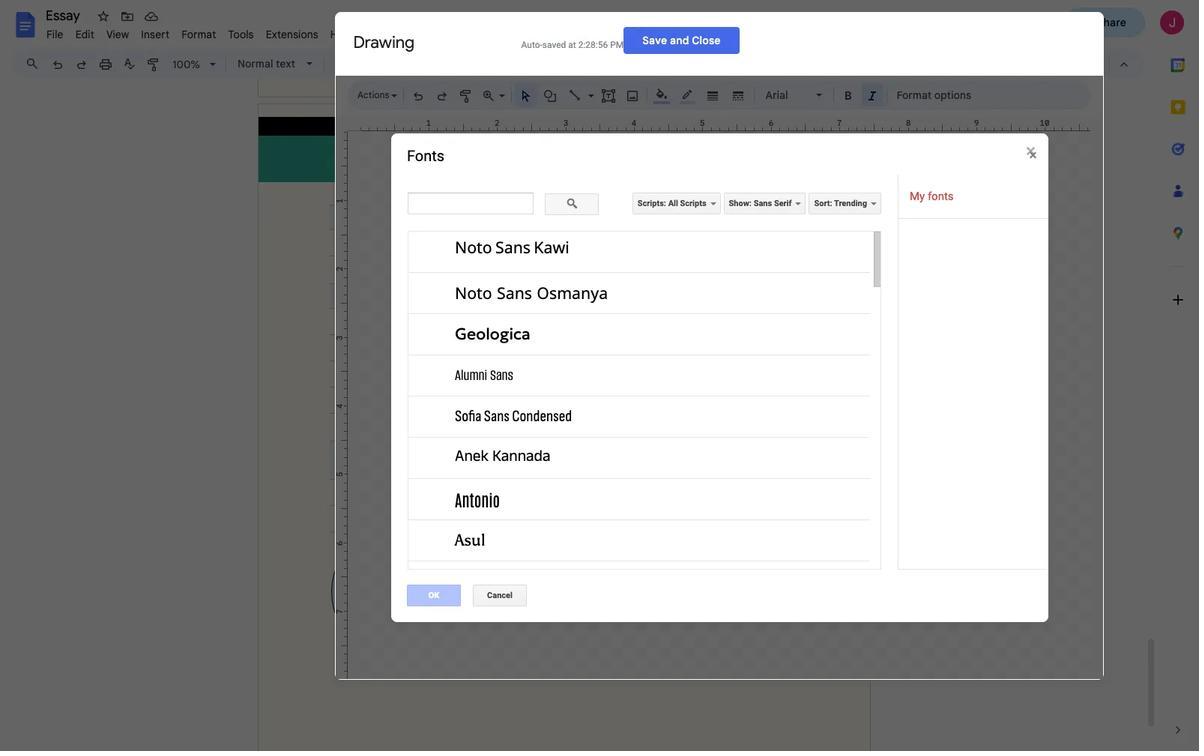 Task type: vqa. For each thing, say whether or not it's contained in the screenshot.
Image Icon
no



Task type: locate. For each thing, give the bounding box(es) containing it.
and
[[670, 33, 689, 47]]

drawing dialog
[[335, 12, 1104, 680]]

drawing
[[353, 32, 415, 52]]

menu bar
[[40, 19, 359, 44]]

save and close button
[[624, 27, 740, 54]]

tab list
[[1157, 44, 1199, 709]]

auto-saved at 2:28:56 pm
[[521, 39, 624, 50]]

save and close
[[643, 33, 721, 47]]

menu bar banner
[[0, 0, 1199, 751]]

Menus field
[[19, 53, 52, 74]]

saved
[[543, 39, 566, 50]]

Star checkbox
[[93, 6, 114, 27]]

save
[[643, 33, 667, 47]]



Task type: describe. For each thing, give the bounding box(es) containing it.
tab list inside "menu bar" banner
[[1157, 44, 1199, 709]]

drawing application
[[0, 0, 1199, 751]]

share. private to only me. image
[[1078, 15, 1091, 29]]

close
[[692, 33, 721, 47]]

drawing heading
[[353, 32, 503, 53]]

menu bar inside "menu bar" banner
[[40, 19, 359, 44]]

pm
[[610, 39, 624, 50]]

at
[[568, 39, 576, 50]]

auto-
[[521, 39, 543, 50]]

Rename text field
[[40, 6, 88, 24]]

main toolbar
[[44, 0, 966, 426]]

2:28:56
[[578, 39, 608, 50]]



